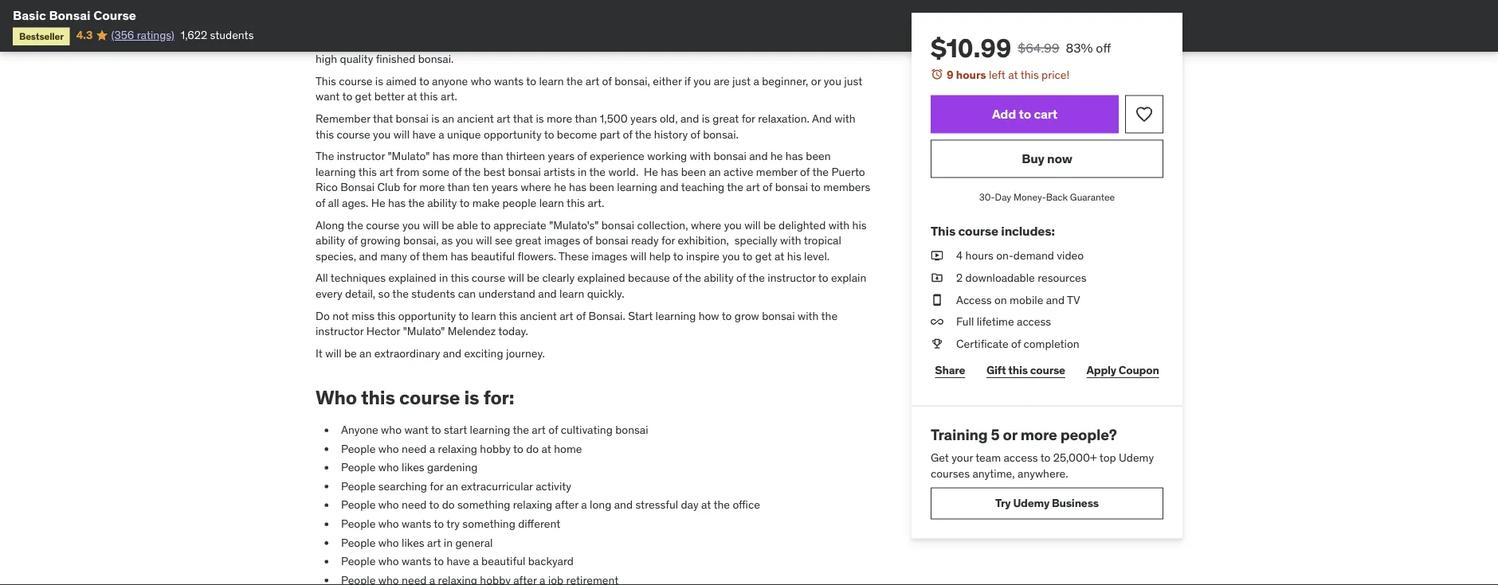 Task type: describe. For each thing, give the bounding box(es) containing it.
1 vertical spatial images
[[592, 249, 628, 264]]

of right part
[[623, 127, 632, 142]]

course left serve
[[411, 37, 445, 51]]

2 the from the top
[[316, 149, 334, 164]]

it
[[316, 347, 323, 361]]

all
[[316, 271, 328, 286]]

bonsai right grow
[[762, 309, 795, 323]]

learning down "experience"
[[617, 181, 657, 195]]

beautiful inside anyone who want to start learning the art of cultivating bonsai people who need a relaxing hobby to do at home people who likes gardening people searching for an extracurricular activity people who need to do something relaxing after a long and stressful day at the office people who wants to try something different people who likes art in general people who wants to have a beautiful backyard
[[481, 555, 525, 569]]

this up 'ages.'
[[358, 165, 377, 179]]

an up teaching
[[709, 165, 721, 179]]

ten
[[472, 181, 489, 195]]

83%
[[1066, 39, 1093, 56]]

1 vertical spatial as
[[442, 234, 453, 248]]

have inside anyone who want to start learning the art of cultivating bonsai people who need a relaxing hobby to do at home people who likes gardening people searching for an extracurricular activity people who need to do something relaxing after a long and stressful day at the office people who wants to try something different people who likes art in general people who wants to have a beautiful backyard
[[447, 555, 470, 569]]

you up the many
[[402, 218, 420, 233]]

to inside button
[[1019, 106, 1031, 122]]

courses
[[931, 467, 970, 481]]

1 horizontal spatial than
[[481, 149, 503, 164]]

cart
[[1034, 106, 1058, 122]]

be right it
[[344, 347, 357, 361]]

a down "general"
[[473, 555, 479, 569]]

unique
[[447, 127, 481, 142]]

detail,
[[345, 287, 375, 301]]

tv
[[1067, 293, 1080, 307]]

lifetime
[[977, 315, 1014, 329]]

off
[[1096, 39, 1111, 56]]

0 horizontal spatial relaxing
[[438, 442, 477, 457]]

office
[[733, 499, 760, 513]]

bonsai down the better
[[396, 112, 429, 126]]

today.
[[498, 325, 528, 339]]

0 horizontal spatial images
[[544, 234, 580, 248]]

art down clearly
[[560, 309, 573, 323]]

buy
[[1022, 151, 1045, 167]]

25,000+
[[1053, 451, 1097, 465]]

best
[[483, 165, 505, 179]]

beginner,
[[762, 74, 808, 89]]

this up "mulato's"
[[567, 196, 585, 211]]

apply
[[1087, 363, 1116, 378]]

know
[[679, 37, 706, 51]]

hobby
[[480, 442, 511, 457]]

of down full lifetime access
[[1011, 337, 1021, 351]]

serve
[[448, 37, 475, 51]]

understand
[[479, 287, 535, 301]]

5
[[991, 425, 1000, 444]]

after
[[555, 499, 578, 513]]

either
[[653, 74, 682, 89]]

2 horizontal spatial been
[[806, 149, 831, 164]]

1,500
[[600, 112, 628, 126]]

of left 'them'
[[410, 249, 420, 264]]

2 downloadable resources
[[956, 271, 1087, 285]]

bonsai up ready
[[601, 218, 634, 233]]

quality
[[340, 52, 373, 67]]

0 horizontal spatial get
[[355, 90, 372, 104]]

of up grow
[[736, 271, 746, 286]]

an up unique
[[442, 112, 454, 126]]

1 horizontal spatial years
[[548, 149, 575, 164]]

of down member
[[763, 181, 772, 195]]

1 vertical spatial ancient
[[520, 309, 557, 323]]

0 vertical spatial in
[[578, 165, 587, 179]]

of up 1,500
[[602, 74, 612, 89]]

of right some
[[452, 165, 462, 179]]

team
[[976, 451, 1001, 465]]

start
[[628, 309, 653, 323]]

you right inspire
[[722, 249, 740, 264]]

0 horizontal spatial art.
[[441, 90, 457, 104]]

is right old,
[[702, 112, 710, 126]]

2 explained from the left
[[577, 271, 625, 286]]

0 horizontal spatial great
[[515, 234, 542, 248]]

0 vertical spatial "mulato"
[[388, 149, 430, 164]]

the left history
[[635, 127, 651, 142]]

30-day money-back guarantee
[[979, 191, 1115, 204]]

shrub
[[806, 37, 834, 51]]

1 that from the left
[[373, 112, 393, 126]]

at left home
[[541, 442, 551, 457]]

(356
[[111, 28, 134, 42]]

for left relaxation.
[[742, 112, 755, 126]]

this right "gift"
[[1008, 363, 1028, 378]]

working
[[647, 149, 687, 164]]

access
[[956, 293, 992, 307]]

of down "mulato's"
[[583, 234, 593, 248]]

at right day
[[701, 499, 711, 513]]

1 vertical spatial something
[[462, 517, 515, 532]]

2 vertical spatial ability
[[704, 271, 734, 286]]

a up the gardening
[[429, 442, 435, 457]]

the content of this course serve as an example of everything you need to know to convert a simple shrub into a high quality finished bonsai. this course is aimed to anyone who wants to learn the art of bonsai, either if you are just a beginner, or you just want to get better at this art. remember that bonsai is an ancient art that is more than 1,500 years old, and is great for relaxation. and with this course you will have a unique opportunity to become part of the history of bonsai. the instructor "mulato" has more than thirteen years of experience working with bonsai and he has been learning this art from some of the best bonsai artists in the world.  he has been an active member of the puerto rico bonsai club for more than ten years where he has been learning and teaching the art of bonsai to members of all ages. he has the ability to make people learn this art. along the course you will be able to appreciate "mulato's" bonsai collection, where you will be delighted with his ability of growing bonsai, as you will see great images of bonsai ready for exhibition,  specially with tropical species, and many of them has beautiful flowers. these images will help to inspire you to get at his level. all techniques explained in this course will be clearly explained because of the ability of the instructor to explain every detail, so the students can understand and learn quickly. do not miss this opportunity to learn this ancient art of bonsai. start learning how to grow bonsai with the instructor hector "mulato" melendez today. it will be an extraordinary and exciting journey.
[[316, 37, 870, 361]]

part
[[600, 127, 620, 142]]

see
[[495, 234, 513, 248]]

0 vertical spatial where
[[521, 181, 551, 195]]

more up 'become'
[[547, 112, 572, 126]]

0 vertical spatial bonsai.
[[418, 52, 454, 67]]

3 people from the top
[[341, 480, 376, 494]]

people?
[[1060, 425, 1117, 444]]

you right if
[[693, 74, 711, 89]]

want inside the content of this course serve as an example of everything you need to know to convert a simple shrub into a high quality finished bonsai. this course is aimed to anyone who wants to learn the art of bonsai, either if you are just a beginner, or you just want to get better at this art. remember that bonsai is an ancient art that is more than 1,500 years old, and is great for relaxation. and with this course you will have a unique opportunity to become part of the history of bonsai. the instructor "mulato" has more than thirteen years of experience working with bonsai and he has been learning this art from some of the best bonsai artists in the world.  he has been an active member of the puerto rico bonsai club for more than ten years where he has been learning and teaching the art of bonsai to members of all ages. he has the ability to make people learn this art. along the course you will be able to appreciate "mulato's" bonsai collection, where you will be delighted with his ability of growing bonsai, as you will see great images of bonsai ready for exhibition,  specially with tropical species, and many of them has beautiful flowers. these images will help to inspire you to get at his level. all techniques explained in this course will be clearly explained because of the ability of the instructor to explain every detail, so the students can understand and learn quickly. do not miss this opportunity to learn this ancient art of bonsai. start learning how to grow bonsai with the instructor hector "mulato" melendez today. it will be an extraordinary and exciting journey.
[[316, 90, 340, 104]]

for inside anyone who want to start learning the art of cultivating bonsai people who need a relaxing hobby to do at home people who likes gardening people searching for an extracurricular activity people who need to do something relaxing after a long and stressful day at the office people who wants to try something different people who likes art in general people who wants to have a beautiful backyard
[[430, 480, 443, 494]]

the down 'ages.'
[[347, 218, 363, 233]]

more down some
[[419, 181, 445, 195]]

you right the everything
[[618, 37, 636, 51]]

learning inside anyone who want to start learning the art of cultivating bonsai people who need a relaxing hobby to do at home people who likes gardening people searching for an extracurricular activity people who need to do something relaxing after a long and stressful day at the office people who wants to try something different people who likes art in general people who wants to have a beautiful backyard
[[470, 423, 510, 438]]

of up "species,"
[[348, 234, 358, 248]]

ready
[[631, 234, 659, 248]]

30-
[[979, 191, 995, 204]]

content
[[337, 37, 375, 51]]

2 horizontal spatial than
[[575, 112, 597, 126]]

the down the everything
[[566, 74, 583, 89]]

puerto
[[831, 165, 865, 179]]

try
[[446, 517, 460, 532]]

and up member
[[749, 149, 768, 164]]

gift this course
[[987, 363, 1065, 378]]

get
[[931, 451, 949, 465]]

2 that from the left
[[513, 112, 533, 126]]

at right left
[[1008, 67, 1018, 82]]

activity
[[536, 480, 571, 494]]

1 vertical spatial ability
[[316, 234, 345, 248]]

xsmall image for access
[[931, 292, 943, 308]]

at down specially
[[775, 249, 784, 264]]

0 horizontal spatial his
[[787, 249, 801, 264]]

course
[[93, 7, 136, 23]]

of down 'become'
[[577, 149, 587, 164]]

2 vertical spatial instructor
[[316, 325, 364, 339]]

are
[[714, 74, 730, 89]]

from
[[396, 165, 419, 179]]

1 vertical spatial he
[[554, 181, 566, 195]]

training 5 or more people? get your team access to 25,000+ top udemy courses anytime, anywhere.
[[931, 425, 1154, 481]]

course up start
[[399, 387, 460, 410]]

club
[[377, 181, 400, 195]]

hours for 9
[[956, 67, 986, 82]]

hector
[[366, 325, 400, 339]]

the down explain
[[821, 309, 838, 323]]

1 horizontal spatial opportunity
[[484, 127, 542, 142]]

them
[[422, 249, 448, 264]]

be down flowers.
[[527, 271, 539, 286]]

is left for:
[[464, 387, 479, 410]]

bonsai.
[[589, 309, 625, 323]]

exciting
[[464, 347, 503, 361]]

gardening
[[427, 461, 478, 475]]

with up tropical
[[828, 218, 850, 233]]

how
[[699, 309, 719, 323]]

aimed
[[386, 74, 417, 89]]

has right 'them'
[[451, 249, 468, 264]]

start
[[444, 423, 467, 438]]

who this course is for:
[[316, 387, 514, 410]]

1 vertical spatial wants
[[402, 517, 431, 532]]

2 just from the left
[[844, 74, 862, 89]]

1 horizontal spatial ability
[[427, 196, 457, 211]]

alarm image
[[931, 68, 943, 80]]

0 vertical spatial he
[[770, 149, 783, 164]]

0 horizontal spatial students
[[210, 28, 254, 42]]

more inside training 5 or more people? get your team access to 25,000+ top udemy courses anytime, anywhere.
[[1020, 425, 1057, 444]]

learn down clearly
[[559, 287, 584, 301]]

collection,
[[637, 218, 688, 233]]

1 vertical spatial "mulato"
[[403, 325, 445, 339]]

price!
[[1042, 67, 1070, 82]]

ages.
[[342, 196, 368, 211]]

simple
[[770, 37, 803, 51]]

art left cultivating
[[532, 423, 546, 438]]

udemy inside "try udemy business" link
[[1013, 497, 1050, 511]]

of right example
[[551, 37, 561, 51]]

0 vertical spatial ancient
[[457, 112, 494, 126]]

learn up melendez on the left of page
[[471, 309, 496, 323]]

tropical
[[804, 234, 841, 248]]

1 horizontal spatial get
[[755, 249, 772, 264]]

the left the 'office'
[[714, 499, 730, 513]]

the up ten
[[464, 165, 481, 179]]

0 vertical spatial access
[[1017, 315, 1051, 329]]

will up 'them'
[[423, 218, 439, 233]]

in inside anyone who want to start learning the art of cultivating bonsai people who need a relaxing hobby to do at home people who likes gardening people searching for an extracurricular activity people who need to do something relaxing after a long and stressful day at the office people who wants to try something different people who likes art in general people who wants to have a beautiful backyard
[[444, 536, 453, 551]]

certificate of completion
[[956, 337, 1079, 351]]

2 vertical spatial need
[[402, 499, 427, 513]]

0 vertical spatial years
[[630, 112, 657, 126]]

the down specially
[[749, 271, 765, 286]]

bonsai up "active"
[[714, 149, 746, 164]]

and left 'tv'
[[1046, 293, 1065, 307]]

some
[[422, 165, 449, 179]]

2 people from the top
[[341, 461, 376, 475]]

with up teaching
[[690, 149, 711, 164]]

video
[[1057, 249, 1084, 263]]

try
[[995, 497, 1011, 511]]

with right and
[[835, 112, 856, 126]]

1 vertical spatial art.
[[588, 196, 604, 211]]

to inside training 5 or more people? get your team access to 25,000+ top udemy courses anytime, anywhere.
[[1040, 451, 1051, 465]]

hours for 4
[[965, 249, 994, 263]]

this left price! on the top of page
[[1020, 67, 1039, 82]]

this up anyone
[[361, 387, 395, 410]]

learning up rico
[[316, 165, 356, 179]]

1 horizontal spatial bonsai,
[[615, 74, 650, 89]]

you up and
[[824, 74, 841, 89]]

this up finished
[[390, 37, 409, 51]]

artists
[[544, 165, 575, 179]]

long
[[590, 499, 611, 513]]

0 vertical spatial instructor
[[337, 149, 385, 164]]

every
[[316, 287, 342, 301]]

member
[[756, 165, 797, 179]]

1 horizontal spatial relaxing
[[513, 499, 552, 513]]

learn down example
[[539, 74, 564, 89]]

of right because
[[673, 271, 682, 286]]

a left simple
[[761, 37, 767, 51]]

bonsai down member
[[775, 181, 808, 195]]

0 horizontal spatial years
[[491, 181, 518, 195]]

an inside anyone who want to start learning the art of cultivating bonsai people who need a relaxing hobby to do at home people who likes gardening people searching for an extracurricular activity people who need to do something relaxing after a long and stressful day at the office people who wants to try something different people who likes art in general people who wants to have a beautiful backyard
[[446, 480, 458, 494]]

share button
[[931, 355, 969, 387]]

0 horizontal spatial opportunity
[[398, 309, 456, 323]]

0 horizontal spatial he
[[371, 196, 385, 211]]

1 horizontal spatial great
[[713, 112, 739, 126]]

cultivating
[[561, 423, 613, 438]]

the left puerto
[[812, 165, 829, 179]]

coupon
[[1119, 363, 1159, 378]]

and
[[812, 112, 832, 126]]

old,
[[660, 112, 678, 126]]

your
[[952, 451, 973, 465]]

will up "from" on the top left
[[393, 127, 410, 142]]

9
[[947, 67, 954, 82]]

full
[[956, 315, 974, 329]]

experience
[[590, 149, 645, 164]]

and right old,
[[680, 112, 699, 126]]

will down ready
[[630, 249, 646, 264]]

1 vertical spatial instructor
[[768, 271, 816, 286]]

a left long at the bottom of the page
[[581, 499, 587, 513]]

and inside anyone who want to start learning the art of cultivating bonsai people who need a relaxing hobby to do at home people who likes gardening people searching for an extracurricular activity people who need to do something relaxing after a long and stressful day at the office people who wants to try something different people who likes art in general people who wants to have a beautiful backyard
[[614, 499, 633, 513]]

6 people from the top
[[341, 536, 376, 551]]

udemy inside training 5 or more people? get your team access to 25,000+ top udemy courses anytime, anywhere.
[[1119, 451, 1154, 465]]

inspire
[[686, 249, 720, 264]]

bestseller
[[19, 30, 64, 42]]



Task type: locate. For each thing, give the bounding box(es) containing it.
who inside the content of this course serve as an example of everything you need to know to convert a simple shrub into a high quality finished bonsai. this course is aimed to anyone who wants to learn the art of bonsai, either if you are just a beginner, or you just want to get better at this art. remember that bonsai is an ancient art that is more than 1,500 years old, and is great for relaxation. and with this course you will have a unique opportunity to become part of the history of bonsai. the instructor "mulato" has more than thirteen years of experience working with bonsai and he has been learning this art from some of the best bonsai artists in the world.  he has been an active member of the puerto rico bonsai club for more than ten years where he has been learning and teaching the art of bonsai to members of all ages. he has the ability to make people learn this art. along the course you will be able to appreciate "mulato's" bonsai collection, where you will be delighted with his ability of growing bonsai, as you will see great images of bonsai ready for exhibition,  specially with tropical species, and many of them has beautiful flowers. these images will help to inspire you to get at his level. all techniques explained in this course will be clearly explained because of the ability of the instructor to explain every detail, so the students can understand and learn quickly. do not miss this opportunity to learn this ancient art of bonsai. start learning how to grow bonsai with the instructor hector "mulato" melendez today. it will be an extraordinary and exciting journey.
[[471, 74, 491, 89]]

art down "active"
[[746, 181, 760, 195]]

1 vertical spatial access
[[1004, 451, 1038, 465]]

images right 'these'
[[592, 249, 628, 264]]

searching
[[378, 480, 427, 494]]

2 vertical spatial wants
[[402, 555, 431, 569]]

1 horizontal spatial been
[[681, 165, 706, 179]]

has down working
[[661, 165, 678, 179]]

0 vertical spatial his
[[852, 218, 867, 233]]

xsmall image for full
[[931, 314, 943, 330]]

1 vertical spatial have
[[447, 555, 470, 569]]

bonsai down thirteen
[[508, 165, 541, 179]]

more
[[547, 112, 572, 126], [453, 149, 478, 164], [419, 181, 445, 195], [1020, 425, 1057, 444]]

buy now button
[[931, 140, 1163, 178]]

basic
[[13, 7, 46, 23]]

grow
[[735, 309, 759, 323]]

wants inside the content of this course serve as an example of everything you need to know to convert a simple shrub into a high quality finished bonsai. this course is aimed to anyone who wants to learn the art of bonsai, either if you are just a beginner, or you just want to get better at this art. remember that bonsai is an ancient art that is more than 1,500 years old, and is great for relaxation. and with this course you will have a unique opportunity to become part of the history of bonsai. the instructor "mulato" has more than thirteen years of experience working with bonsai and he has been learning this art from some of the best bonsai artists in the world.  he has been an active member of the puerto rico bonsai club for more than ten years where he has been learning and teaching the art of bonsai to members of all ages. he has the ability to make people learn this art. along the course you will be able to appreciate "mulato's" bonsai collection, where you will be delighted with his ability of growing bonsai, as you will see great images of bonsai ready for exhibition,  specially with tropical species, and many of them has beautiful flowers. these images will help to inspire you to get at his level. all techniques explained in this course will be clearly explained because of the ability of the instructor to explain every detail, so the students can understand and learn quickly. do not miss this opportunity to learn this ancient art of bonsai. start learning how to grow bonsai with the instructor hector "mulato" melendez today. it will be an extraordinary and exciting journey.
[[494, 74, 524, 89]]

great
[[713, 112, 739, 126], [515, 234, 542, 248]]

1 horizontal spatial he
[[770, 149, 783, 164]]

anytime,
[[973, 467, 1015, 481]]

instructor down "not"
[[316, 325, 364, 339]]

just right the are
[[732, 74, 751, 89]]

students right 1,622
[[210, 28, 254, 42]]

1 vertical spatial beautiful
[[481, 555, 525, 569]]

is up thirteen
[[536, 112, 544, 126]]

4
[[956, 249, 963, 263]]

0 horizontal spatial just
[[732, 74, 751, 89]]

1 vertical spatial bonsai
[[340, 181, 375, 195]]

includes:
[[1001, 223, 1055, 239]]

0 vertical spatial he
[[644, 165, 658, 179]]

course up 4
[[958, 223, 998, 239]]

5 people from the top
[[341, 517, 376, 532]]

day
[[681, 499, 699, 513]]

this course includes:
[[931, 223, 1055, 239]]

than up 'become'
[[575, 112, 597, 126]]

bonsai. up "anyone"
[[418, 52, 454, 67]]

bonsai
[[396, 112, 429, 126], [714, 149, 746, 164], [508, 165, 541, 179], [775, 181, 808, 195], [601, 218, 634, 233], [595, 234, 628, 248], [762, 309, 795, 323], [615, 423, 648, 438]]

likes up searching
[[402, 461, 424, 475]]

0 vertical spatial bonsai
[[49, 7, 91, 23]]

0 vertical spatial as
[[477, 37, 489, 51]]

0 vertical spatial this
[[316, 74, 336, 89]]

into
[[837, 37, 856, 51]]

1 horizontal spatial students
[[411, 287, 455, 301]]

1 horizontal spatial where
[[691, 218, 721, 233]]

0 horizontal spatial bonsai
[[49, 7, 91, 23]]

course up "growing"
[[366, 218, 400, 233]]

a left unique
[[438, 127, 444, 142]]

the down "from" on the top left
[[408, 196, 425, 211]]

where up inspire
[[691, 218, 721, 233]]

2 vertical spatial than
[[447, 181, 470, 195]]

0 vertical spatial images
[[544, 234, 580, 248]]

specially
[[734, 234, 778, 248]]

appreciate
[[493, 218, 546, 233]]

be up specially
[[763, 218, 776, 233]]

is
[[375, 74, 383, 89], [431, 112, 439, 126], [536, 112, 544, 126], [702, 112, 710, 126], [464, 387, 479, 410]]

to
[[666, 37, 676, 51], [708, 37, 718, 51], [419, 74, 429, 89], [526, 74, 536, 89], [342, 90, 352, 104], [1019, 106, 1031, 122], [544, 127, 554, 142], [811, 181, 821, 195], [460, 196, 470, 211], [481, 218, 491, 233], [673, 249, 683, 264], [742, 249, 753, 264], [818, 271, 828, 286], [459, 309, 469, 323], [722, 309, 732, 323], [431, 423, 441, 438], [513, 442, 523, 457], [1040, 451, 1051, 465], [429, 499, 439, 513], [434, 517, 444, 532], [434, 555, 444, 569]]

or inside training 5 or more people? get your team access to 25,000+ top udemy courses anytime, anywhere.
[[1003, 425, 1017, 444]]

0 vertical spatial do
[[526, 442, 539, 457]]

0 vertical spatial beautiful
[[471, 249, 515, 264]]

1 just from the left
[[732, 74, 751, 89]]

at
[[1008, 67, 1018, 82], [407, 90, 417, 104], [775, 249, 784, 264], [541, 442, 551, 457], [701, 499, 711, 513]]

0 vertical spatial bonsai,
[[615, 74, 650, 89]]

1 people from the top
[[341, 442, 376, 457]]

0 vertical spatial students
[[210, 28, 254, 42]]

1 horizontal spatial his
[[852, 218, 867, 233]]

wants down example
[[494, 74, 524, 89]]

has down artists at left top
[[569, 181, 587, 195]]

you
[[618, 37, 636, 51], [693, 74, 711, 89], [824, 74, 841, 89], [373, 127, 391, 142], [402, 218, 420, 233], [724, 218, 742, 233], [456, 234, 473, 248], [722, 249, 740, 264]]

has up member
[[786, 149, 803, 164]]

bonsai left ready
[[595, 234, 628, 248]]

a left beginner,
[[753, 74, 759, 89]]

this
[[390, 37, 409, 51], [1020, 67, 1039, 82], [420, 90, 438, 104], [316, 127, 334, 142], [358, 165, 377, 179], [567, 196, 585, 211], [451, 271, 469, 286], [377, 309, 395, 323], [499, 309, 517, 323], [1008, 363, 1028, 378], [361, 387, 395, 410]]

3 xsmall image from the top
[[931, 292, 943, 308]]

bonsai up 4.3
[[49, 7, 91, 23]]

or inside the content of this course serve as an example of everything you need to know to convert a simple shrub into a high quality finished bonsai. this course is aimed to anyone who wants to learn the art of bonsai, either if you are just a beginner, or you just want to get better at this art. remember that bonsai is an ancient art that is more than 1,500 years old, and is great for relaxation. and with this course you will have a unique opportunity to become part of the history of bonsai. the instructor "mulato" has more than thirteen years of experience working with bonsai and he has been learning this art from some of the best bonsai artists in the world.  he has been an active member of the puerto rico bonsai club for more than ten years where he has been learning and teaching the art of bonsai to members of all ages. he has the ability to make people learn this art. along the course you will be able to appreciate "mulato's" bonsai collection, where you will be delighted with his ability of growing bonsai, as you will see great images of bonsai ready for exhibition,  specially with tropical species, and many of them has beautiful flowers. these images will help to inspire you to get at his level. all techniques explained in this course will be clearly explained because of the ability of the instructor to explain every detail, so the students can understand and learn quickly. do not miss this opportunity to learn this ancient art of bonsai. start learning how to grow bonsai with the instructor hector "mulato" melendez today. it will be an extraordinary and exciting journey.
[[811, 74, 821, 89]]

1 vertical spatial hours
[[965, 249, 994, 263]]

the
[[566, 74, 583, 89], [635, 127, 651, 142], [464, 165, 481, 179], [589, 165, 606, 179], [812, 165, 829, 179], [727, 181, 743, 195], [408, 196, 425, 211], [347, 218, 363, 233], [685, 271, 701, 286], [749, 271, 765, 286], [392, 287, 409, 301], [821, 309, 838, 323], [513, 423, 529, 438], [714, 499, 730, 513]]

of left all
[[316, 196, 325, 211]]

wants down searching
[[402, 555, 431, 569]]

xsmall image for 2
[[931, 270, 943, 286]]

1 vertical spatial need
[[402, 442, 427, 457]]

basic bonsai course
[[13, 7, 136, 23]]

course down remember
[[337, 127, 370, 142]]

1 vertical spatial where
[[691, 218, 721, 233]]

access inside training 5 or more people? get your team access to 25,000+ top udemy courses anytime, anywhere.
[[1004, 451, 1038, 465]]

he up member
[[770, 149, 783, 164]]

1 horizontal spatial bonsai.
[[703, 127, 739, 142]]

0 vertical spatial wants
[[494, 74, 524, 89]]

1 horizontal spatial this
[[931, 223, 956, 239]]

anyone
[[341, 423, 378, 438]]

of
[[378, 37, 388, 51], [551, 37, 561, 51], [602, 74, 612, 89], [623, 127, 632, 142], [691, 127, 700, 142], [577, 149, 587, 164], [452, 165, 462, 179], [800, 165, 810, 179], [763, 181, 772, 195], [316, 196, 325, 211], [348, 234, 358, 248], [583, 234, 593, 248], [410, 249, 420, 264], [673, 271, 682, 286], [736, 271, 746, 286], [576, 309, 586, 323], [1011, 337, 1021, 351], [548, 423, 558, 438]]

ability
[[427, 196, 457, 211], [316, 234, 345, 248], [704, 271, 734, 286]]

help
[[649, 249, 671, 264]]

4 xsmall image from the top
[[931, 314, 943, 330]]

0 horizontal spatial than
[[447, 181, 470, 195]]

than
[[575, 112, 597, 126], [481, 149, 503, 164], [447, 181, 470, 195]]

beautiful inside the content of this course serve as an example of everything you need to know to convert a simple shrub into a high quality finished bonsai. this course is aimed to anyone who wants to learn the art of bonsai, either if you are just a beginner, or you just want to get better at this art. remember that bonsai is an ancient art that is more than 1,500 years old, and is great for relaxation. and with this course you will have a unique opportunity to become part of the history of bonsai. the instructor "mulato" has more than thirteen years of experience working with bonsai and he has been learning this art from some of the best bonsai artists in the world.  he has been an active member of the puerto rico bonsai club for more than ten years where he has been learning and teaching the art of bonsai to members of all ages. he has the ability to make people learn this art. along the course you will be able to appreciate "mulato's" bonsai collection, where you will be delighted with his ability of growing bonsai, as you will see great images of bonsai ready for exhibition,  specially with tropical species, and many of them has beautiful flowers. these images will help to inspire you to get at his level. all techniques explained in this course will be clearly explained because of the ability of the instructor to explain every detail, so the students can understand and learn quickly. do not miss this opportunity to learn this ancient art of bonsai. start learning how to grow bonsai with the instructor hector "mulato" melendez today. it will be an extraordinary and exciting journey.
[[471, 249, 515, 264]]

with down delighted
[[780, 234, 801, 248]]

history
[[654, 127, 688, 142]]

0 vertical spatial something
[[457, 499, 510, 513]]

4 hours on-demand video
[[956, 249, 1084, 263]]

with down level.
[[798, 309, 819, 323]]

$10.99 $64.99 83% off
[[931, 32, 1111, 64]]

than left ten
[[447, 181, 470, 195]]

is up the better
[[375, 74, 383, 89]]

beautiful
[[471, 249, 515, 264], [481, 555, 525, 569]]

for:
[[483, 387, 514, 410]]

need up either
[[639, 37, 664, 51]]

1 horizontal spatial he
[[644, 165, 658, 179]]

1 horizontal spatial as
[[477, 37, 489, 51]]

wishlist image
[[1135, 105, 1154, 124]]

will up specially
[[744, 218, 761, 233]]

relaxation.
[[758, 112, 810, 126]]

xsmall image
[[931, 336, 943, 352]]

2 vertical spatial been
[[589, 181, 614, 195]]

for down "from" on the top left
[[403, 181, 417, 195]]

just down into
[[844, 74, 862, 89]]

this up can
[[451, 271, 469, 286]]

explain
[[831, 271, 866, 286]]

of inside anyone who want to start learning the art of cultivating bonsai people who need a relaxing hobby to do at home people who likes gardening people searching for an extracurricular activity people who need to do something relaxing after a long and stressful day at the office people who wants to try something different people who likes art in general people who wants to have a beautiful backyard
[[548, 423, 558, 438]]

1 explained from the left
[[388, 271, 436, 286]]

he down club
[[371, 196, 385, 211]]

for
[[742, 112, 755, 126], [403, 181, 417, 195], [661, 234, 675, 248], [430, 480, 443, 494]]

art up club
[[380, 165, 393, 179]]

full lifetime access
[[956, 315, 1051, 329]]

2 xsmall image from the top
[[931, 270, 943, 286]]

1 vertical spatial this
[[931, 223, 956, 239]]

certificate
[[956, 337, 1009, 351]]

years up artists at left top
[[548, 149, 575, 164]]

ancient up unique
[[457, 112, 494, 126]]

years left old,
[[630, 112, 657, 126]]

extracurricular
[[461, 480, 533, 494]]

hours right 4
[[965, 249, 994, 263]]

apply coupon
[[1087, 363, 1159, 378]]

0 horizontal spatial udemy
[[1013, 497, 1050, 511]]

bonsai.
[[418, 52, 454, 67], [703, 127, 739, 142]]

anywhere.
[[1018, 467, 1068, 481]]

xsmall image up xsmall icon on the right bottom of the page
[[931, 314, 943, 330]]

an
[[491, 37, 504, 51], [442, 112, 454, 126], [709, 165, 721, 179], [359, 347, 372, 361], [446, 480, 458, 494]]

0 vertical spatial relaxing
[[438, 442, 477, 457]]

2 likes from the top
[[402, 536, 424, 551]]

been down and
[[806, 149, 831, 164]]

art left "general"
[[427, 536, 441, 551]]

course down completion
[[1030, 363, 1065, 378]]

0 horizontal spatial been
[[589, 181, 614, 195]]

xsmall image
[[931, 248, 943, 264], [931, 270, 943, 286], [931, 292, 943, 308], [931, 314, 943, 330]]

1 vertical spatial bonsai,
[[403, 234, 439, 248]]

1 vertical spatial his
[[787, 249, 801, 264]]

(356 ratings)
[[111, 28, 174, 42]]

1 horizontal spatial images
[[592, 249, 628, 264]]

0 horizontal spatial do
[[442, 499, 455, 513]]

1 vertical spatial get
[[755, 249, 772, 264]]

1 vertical spatial bonsai.
[[703, 127, 739, 142]]

0 vertical spatial hours
[[956, 67, 986, 82]]

teaching
[[681, 181, 725, 195]]

1 vertical spatial than
[[481, 149, 503, 164]]

of right member
[[800, 165, 810, 179]]

the down "experience"
[[589, 165, 606, 179]]

0 horizontal spatial bonsai,
[[403, 234, 439, 248]]

now
[[1047, 151, 1072, 167]]

is down "anyone"
[[431, 112, 439, 126]]

0 horizontal spatial have
[[412, 127, 436, 142]]

learn up "mulato's"
[[539, 196, 564, 211]]

1 vertical spatial years
[[548, 149, 575, 164]]

explained up quickly.
[[577, 271, 625, 286]]

add
[[992, 106, 1016, 122]]

many
[[380, 249, 407, 264]]

0 vertical spatial udemy
[[1119, 451, 1154, 465]]

day
[[995, 191, 1011, 204]]

0 horizontal spatial ancient
[[457, 112, 494, 126]]

he
[[644, 165, 658, 179], [371, 196, 385, 211]]

1 vertical spatial the
[[316, 149, 334, 164]]

this
[[316, 74, 336, 89], [931, 223, 956, 239]]

and down "growing"
[[359, 249, 378, 264]]

1 xsmall image from the top
[[931, 248, 943, 264]]

anyone who want to start learning the art of cultivating bonsai people who need a relaxing hobby to do at home people who likes gardening people searching for an extracurricular activity people who need to do something relaxing after a long and stressful day at the office people who wants to try something different people who likes art in general people who wants to have a beautiful backyard
[[341, 423, 760, 569]]

1 vertical spatial been
[[681, 165, 706, 179]]

bonsai inside anyone who want to start learning the art of cultivating bonsai people who need a relaxing hobby to do at home people who likes gardening people searching for an extracurricular activity people who need to do something relaxing after a long and stressful day at the office people who wants to try something different people who likes art in general people who wants to have a beautiful backyard
[[615, 423, 648, 438]]

1 vertical spatial relaxing
[[513, 499, 552, 513]]

an left example
[[491, 37, 504, 51]]

udemy
[[1119, 451, 1154, 465], [1013, 497, 1050, 511]]

art up thirteen
[[497, 112, 511, 126]]

completion
[[1024, 337, 1079, 351]]

0 horizontal spatial or
[[811, 74, 821, 89]]

1,622
[[181, 28, 207, 42]]

you down the better
[[373, 127, 391, 142]]

and down clearly
[[538, 287, 557, 301]]

0 horizontal spatial as
[[442, 234, 453, 248]]

this inside the content of this course serve as an example of everything you need to know to convert a simple shrub into a high quality finished bonsai. this course is aimed to anyone who wants to learn the art of bonsai, either if you are just a beginner, or you just want to get better at this art. remember that bonsai is an ancient art that is more than 1,500 years old, and is great for relaxation. and with this course you will have a unique opportunity to become part of the history of bonsai. the instructor "mulato" has more than thirteen years of experience working with bonsai and he has been learning this art from some of the best bonsai artists in the world.  he has been an active member of the puerto rico bonsai club for more than ten years where he has been learning and teaching the art of bonsai to members of all ages. he has the ability to make people learn this art. along the course you will be able to appreciate "mulato's" bonsai collection, where you will be delighted with his ability of growing bonsai, as you will see great images of bonsai ready for exhibition,  specially with tropical species, and many of them has beautiful flowers. these images will help to inspire you to get at his level. all techniques explained in this course will be clearly explained because of the ability of the instructor to explain every detail, so the students can understand and learn quickly. do not miss this opportunity to learn this ancient art of bonsai. start learning how to grow bonsai with the instructor hector "mulato" melendez today. it will be an extraordinary and exciting journey.
[[316, 74, 336, 89]]

guarantee
[[1070, 191, 1115, 204]]

relaxing down start
[[438, 442, 477, 457]]

access
[[1017, 315, 1051, 329], [1004, 451, 1038, 465]]

want inside anyone who want to start learning the art of cultivating bonsai people who need a relaxing hobby to do at home people who likes gardening people searching for an extracurricular activity people who need to do something relaxing after a long and stressful day at the office people who wants to try something different people who likes art in general people who wants to have a beautiful backyard
[[404, 423, 429, 438]]

0 vertical spatial ability
[[427, 196, 457, 211]]

where
[[521, 181, 551, 195], [691, 218, 721, 233]]

on
[[995, 293, 1007, 307]]

2 horizontal spatial years
[[630, 112, 657, 126]]

2 horizontal spatial ability
[[704, 271, 734, 286]]

xsmall image for 4
[[931, 248, 943, 264]]

0 vertical spatial been
[[806, 149, 831, 164]]

1 vertical spatial in
[[439, 271, 448, 286]]

members
[[823, 181, 870, 195]]

images
[[544, 234, 580, 248], [592, 249, 628, 264]]

backyard
[[528, 555, 574, 569]]

1 horizontal spatial or
[[1003, 425, 1017, 444]]

general
[[455, 536, 493, 551]]

the right so
[[392, 287, 409, 301]]

explained down the many
[[388, 271, 436, 286]]

of right history
[[691, 127, 700, 142]]

thirteen
[[506, 149, 545, 164]]

0 horizontal spatial explained
[[388, 271, 436, 286]]

1 the from the top
[[316, 37, 334, 51]]

wants
[[494, 74, 524, 89], [402, 517, 431, 532], [402, 555, 431, 569]]

0 horizontal spatial bonsai.
[[418, 52, 454, 67]]

1 likes from the top
[[402, 461, 424, 475]]

and down working
[[660, 181, 679, 195]]

xsmall image left 4
[[931, 248, 943, 264]]

1 horizontal spatial explained
[[577, 271, 625, 286]]

learning
[[316, 165, 356, 179], [617, 181, 657, 195], [655, 309, 696, 323], [470, 423, 510, 438]]

apply coupon button
[[1082, 355, 1163, 387]]

be left able
[[442, 218, 454, 233]]

you down able
[[456, 234, 473, 248]]

hours
[[956, 67, 986, 82], [965, 249, 994, 263]]

bonsai
[[49, 7, 91, 23], [340, 181, 375, 195]]

4 people from the top
[[341, 499, 376, 513]]

0 vertical spatial have
[[412, 127, 436, 142]]

he
[[770, 149, 783, 164], [554, 181, 566, 195]]

and down melendez on the left of page
[[443, 347, 462, 361]]

able
[[457, 218, 478, 233]]

1 vertical spatial or
[[1003, 425, 1017, 444]]

0 horizontal spatial ability
[[316, 234, 345, 248]]

"mulato's"
[[549, 218, 599, 233]]

have
[[412, 127, 436, 142], [447, 555, 470, 569]]

level.
[[804, 249, 830, 264]]

course down the quality
[[339, 74, 373, 89]]

need inside the content of this course serve as an example of everything you need to know to convert a simple shrub into a high quality finished bonsai. this course is aimed to anyone who wants to learn the art of bonsai, either if you are just a beginner, or you just want to get better at this art. remember that bonsai is an ancient art that is more than 1,500 years old, and is great for relaxation. and with this course you will have a unique opportunity to become part of the history of bonsai. the instructor "mulato" has more than thirteen years of experience working with bonsai and he has been learning this art from some of the best bonsai artists in the world.  he has been an active member of the puerto rico bonsai club for more than ten years where he has been learning and teaching the art of bonsai to members of all ages. he has the ability to make people learn this art. along the course you will be able to appreciate "mulato's" bonsai collection, where you will be delighted with his ability of growing bonsai, as you will see great images of bonsai ready for exhibition,  specially with tropical species, and many of them has beautiful flowers. these images will help to inspire you to get at his level. all techniques explained in this course will be clearly explained because of the ability of the instructor to explain every detail, so the students can understand and learn quickly. do not miss this opportunity to learn this ancient art of bonsai. start learning how to grow bonsai with the instructor hector "mulato" melendez today. it will be an extraordinary and exciting journey.
[[639, 37, 664, 51]]

more down unique
[[453, 149, 478, 164]]

bonsai inside the content of this course serve as an example of everything you need to know to convert a simple shrub into a high quality finished bonsai. this course is aimed to anyone who wants to learn the art of bonsai, either if you are just a beginner, or you just want to get better at this art. remember that bonsai is an ancient art that is more than 1,500 years old, and is great for relaxation. and with this course you will have a unique opportunity to become part of the history of bonsai. the instructor "mulato" has more than thirteen years of experience working with bonsai and he has been learning this art from some of the best bonsai artists in the world.  he has been an active member of the puerto rico bonsai club for more than ten years where he has been learning and teaching the art of bonsai to members of all ages. he has the ability to make people learn this art. along the course you will be able to appreciate "mulato's" bonsai collection, where you will be delighted with his ability of growing bonsai, as you will see great images of bonsai ready for exhibition,  specially with tropical species, and many of them has beautiful flowers. these images will help to inspire you to get at his level. all techniques explained in this course will be clearly explained because of the ability of the instructor to explain every detail, so the students can understand and learn quickly. do not miss this opportunity to learn this ancient art of bonsai. start learning how to grow bonsai with the instructor hector "mulato" melendez today. it will be an extraordinary and exciting journey.
[[340, 181, 375, 195]]

0 horizontal spatial he
[[554, 181, 566, 195]]

udemy right top
[[1119, 451, 1154, 465]]

1 horizontal spatial udemy
[[1119, 451, 1154, 465]]

that up thirteen
[[513, 112, 533, 126]]

of left bonsai.
[[576, 309, 586, 323]]

do up try
[[442, 499, 455, 513]]

opportunity up extraordinary
[[398, 309, 456, 323]]

1 horizontal spatial art.
[[588, 196, 604, 211]]

finished
[[376, 52, 415, 67]]

people
[[502, 196, 537, 211]]

1 horizontal spatial just
[[844, 74, 862, 89]]

can
[[458, 287, 476, 301]]

students inside the content of this course serve as an example of everything you need to know to convert a simple shrub into a high quality finished bonsai. this course is aimed to anyone who wants to learn the art of bonsai, either if you are just a beginner, or you just want to get better at this art. remember that bonsai is an ancient art that is more than 1,500 years old, and is great for relaxation. and with this course you will have a unique opportunity to become part of the history of bonsai. the instructor "mulato" has more than thirteen years of experience working with bonsai and he has been learning this art from some of the best bonsai artists in the world.  he has been an active member of the puerto rico bonsai club for more than ten years where he has been learning and teaching the art of bonsai to members of all ages. he has the ability to make people learn this art. along the course you will be able to appreciate "mulato's" bonsai collection, where you will be delighted with his ability of growing bonsai, as you will see great images of bonsai ready for exhibition,  specially with tropical species, and many of them has beautiful flowers. these images will help to inspire you to get at his level. all techniques explained in this course will be clearly explained because of the ability of the instructor to explain every detail, so the students can understand and learn quickly. do not miss this opportunity to learn this ancient art of bonsai. start learning how to grow bonsai with the instructor hector "mulato" melendez today. it will be an extraordinary and exciting journey.
[[411, 287, 455, 301]]

1 vertical spatial udemy
[[1013, 497, 1050, 511]]

7 people from the top
[[341, 555, 376, 569]]

have down "general"
[[447, 555, 470, 569]]

this up today.
[[499, 309, 517, 323]]

1 horizontal spatial want
[[404, 423, 429, 438]]

add to cart button
[[931, 95, 1119, 134]]

have inside the content of this course serve as an example of everything you need to know to convert a simple shrub into a high quality finished bonsai. this course is aimed to anyone who wants to learn the art of bonsai, either if you are just a beginner, or you just want to get better at this art. remember that bonsai is an ancient art that is more than 1,500 years old, and is great for relaxation. and with this course you will have a unique opportunity to become part of the history of bonsai. the instructor "mulato" has more than thirteen years of experience working with bonsai and he has been learning this art from some of the best bonsai artists in the world.  he has been an active member of the puerto rico bonsai club for more than ten years where he has been learning and teaching the art of bonsai to members of all ages. he has the ability to make people learn this art. along the course you will be able to appreciate "mulato's" bonsai collection, where you will be delighted with his ability of growing bonsai, as you will see great images of bonsai ready for exhibition,  specially with tropical species, and many of them has beautiful flowers. these images will help to inspire you to get at his level. all techniques explained in this course will be clearly explained because of the ability of the instructor to explain every detail, so the students can understand and learn quickly. do not miss this opportunity to learn this ancient art of bonsai. start learning how to grow bonsai with the instructor hector "mulato" melendez today. it will be an extraordinary and exciting journey.
[[412, 127, 436, 142]]

0 vertical spatial opportunity
[[484, 127, 542, 142]]

a
[[761, 37, 767, 51], [858, 37, 864, 51], [753, 74, 759, 89], [438, 127, 444, 142], [429, 442, 435, 457], [581, 499, 587, 513], [473, 555, 479, 569]]



Task type: vqa. For each thing, say whether or not it's contained in the screenshot.
the Udemy to the right
no



